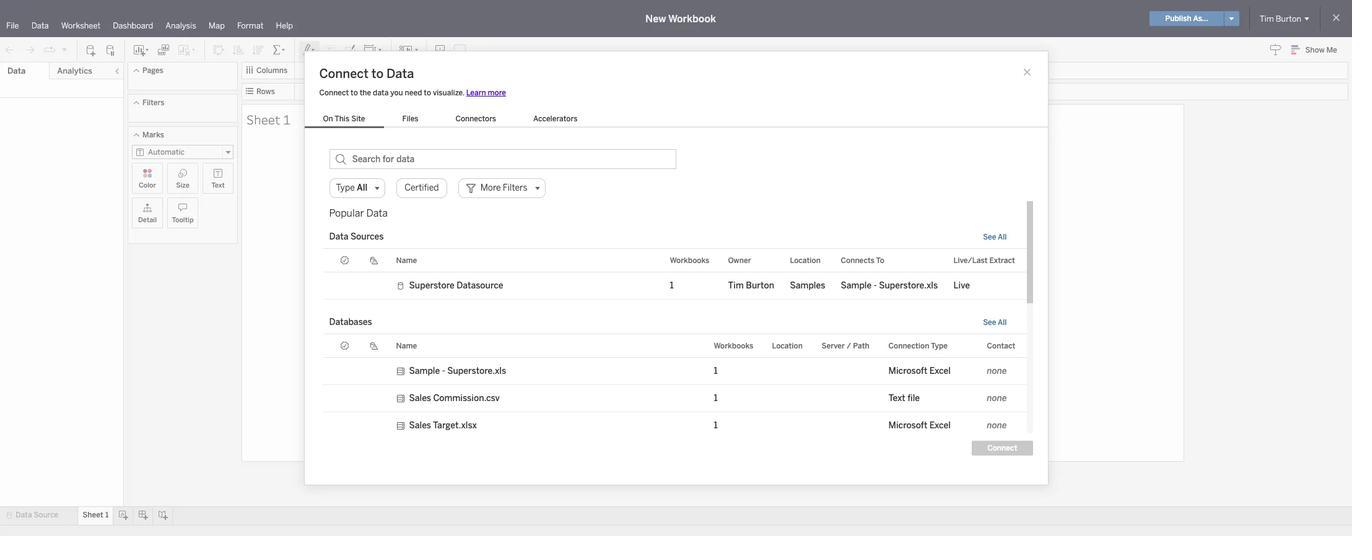 Task type: vqa. For each thing, say whether or not it's contained in the screenshot.
JOBS
no



Task type: describe. For each thing, give the bounding box(es) containing it.
live
[[954, 281, 970, 291]]

map
[[209, 21, 225, 30]]

on
[[323, 115, 333, 123]]

analytics
[[57, 66, 92, 76]]

server
[[822, 342, 845, 350]]

filters
[[143, 99, 164, 107]]

0 vertical spatial location
[[790, 256, 821, 265]]

2 microsoft excel from the top
[[889, 421, 951, 431]]

see for superstore datasource
[[984, 233, 997, 242]]

site
[[351, 115, 365, 123]]

data left source
[[15, 511, 32, 520]]

to
[[877, 256, 885, 265]]

0 horizontal spatial sheet
[[83, 511, 103, 520]]

undo image
[[4, 44, 16, 56]]

new workbook
[[646, 13, 716, 24]]

marks
[[143, 131, 164, 139]]

detail
[[138, 216, 157, 224]]

text for text
[[212, 182, 225, 190]]

rows
[[257, 87, 275, 96]]

show
[[1306, 46, 1325, 55]]

more
[[488, 89, 506, 97]]

as...
[[1194, 14, 1209, 23]]

workbook
[[669, 13, 716, 24]]

live/last extract
[[954, 256, 1016, 265]]

data sources
[[329, 232, 384, 242]]

path
[[854, 342, 870, 350]]

datasource
[[457, 281, 504, 291]]

duplicate image
[[157, 44, 170, 56]]

2 microsoft from the top
[[889, 421, 928, 431]]

certified
[[405, 183, 439, 193]]

show me
[[1306, 46, 1338, 55]]

2 horizontal spatial to
[[424, 89, 431, 97]]

1 excel from the top
[[930, 366, 951, 377]]

superstore
[[409, 281, 455, 291]]

grid for data sources
[[323, 249, 1027, 311]]

0 vertical spatial sample - superstore.xls
[[841, 281, 938, 291]]

on this site
[[323, 115, 365, 123]]

0 vertical spatial sheet
[[247, 111, 280, 128]]

show me button
[[1286, 40, 1349, 59]]

3 none from the top
[[988, 421, 1007, 431]]

sources
[[351, 232, 384, 242]]

worksheet
[[61, 21, 101, 30]]

/
[[847, 342, 852, 350]]

target.xlsx
[[433, 421, 477, 431]]

new
[[646, 13, 666, 24]]

this
[[335, 115, 350, 123]]

data down popular
[[329, 232, 349, 242]]

columns
[[257, 66, 288, 75]]

file
[[6, 21, 19, 30]]

databases
[[329, 317, 372, 328]]

text file
[[889, 394, 920, 404]]

new worksheet image
[[133, 44, 150, 56]]

to for the
[[351, 89, 358, 97]]

tooltip
[[172, 216, 194, 224]]

size
[[176, 182, 190, 190]]

swap rows and columns image
[[213, 44, 225, 56]]

1 for sales target.xlsx
[[714, 421, 718, 431]]

burton inside row
[[746, 281, 775, 291]]

data source
[[15, 511, 58, 520]]

connect to data
[[319, 66, 414, 81]]

to use edit in desktop, save the workbook outside of personal space image
[[454, 44, 467, 56]]

1 horizontal spatial sheet 1
[[247, 111, 291, 128]]

analysis
[[166, 21, 196, 30]]

1 vertical spatial location
[[772, 342, 803, 350]]

visualize.
[[433, 89, 465, 97]]

row containing sample - superstore.xls
[[323, 358, 1027, 385]]

format
[[237, 21, 264, 30]]

learn more link
[[467, 89, 506, 97]]

pages
[[143, 66, 163, 75]]

1 microsoft from the top
[[889, 366, 928, 377]]

0 vertical spatial burton
[[1276, 14, 1302, 23]]

1 horizontal spatial tim
[[1260, 14, 1275, 23]]

row containing sales target.xlsx
[[323, 413, 1027, 440]]

list box containing on this site
[[305, 112, 596, 128]]

sales for sales commission.csv
[[409, 394, 431, 404]]

see all for superstore datasource
[[984, 233, 1007, 242]]

text for text file
[[889, 394, 906, 404]]

need
[[405, 89, 422, 97]]

1 name from the top
[[396, 256, 417, 265]]

see all for 1
[[984, 319, 1007, 327]]

2 cell from the left
[[815, 358, 882, 385]]

connects to
[[841, 256, 885, 265]]

accelerators
[[534, 115, 578, 123]]



Task type: locate. For each thing, give the bounding box(es) containing it.
2 see from the top
[[984, 319, 997, 327]]

replay animation image right redo icon
[[43, 44, 56, 56]]

type
[[931, 342, 948, 350]]

2 see all button from the top
[[984, 319, 1007, 327]]

1 vertical spatial see all
[[984, 319, 1007, 327]]

1 for sample - superstore.xls
[[714, 366, 718, 377]]

0 vertical spatial grid
[[323, 249, 1027, 311]]

0 horizontal spatial superstore.xls
[[448, 366, 506, 377]]

1 horizontal spatial tim burton
[[1260, 14, 1302, 23]]

0 vertical spatial tim burton
[[1260, 14, 1302, 23]]

data guide image
[[1270, 43, 1283, 56]]

0 horizontal spatial workbooks
[[670, 256, 710, 265]]

0 vertical spatial microsoft excel
[[889, 366, 951, 377]]

text right size
[[212, 182, 225, 190]]

list box
[[305, 112, 596, 128]]

1 vertical spatial all
[[998, 319, 1007, 327]]

0 vertical spatial connect
[[319, 66, 369, 81]]

1 vertical spatial microsoft
[[889, 421, 928, 431]]

owner
[[728, 256, 752, 265]]

microsoft excel
[[889, 366, 951, 377], [889, 421, 951, 431]]

1 vertical spatial sheet
[[83, 511, 103, 520]]

0 vertical spatial name
[[396, 256, 417, 265]]

the
[[360, 89, 371, 97]]

to left the
[[351, 89, 358, 97]]

commission.csv
[[433, 394, 500, 404]]

1 vertical spatial sample
[[409, 366, 440, 377]]

1 horizontal spatial sheet
[[247, 111, 280, 128]]

0 vertical spatial microsoft
[[889, 366, 928, 377]]

location up samples
[[790, 256, 821, 265]]

- down to at the right of page
[[874, 281, 877, 291]]

see all button for 1
[[984, 319, 1007, 327]]

grid containing sample - superstore.xls
[[323, 335, 1027, 521]]

connect inside button
[[988, 444, 1018, 453]]

collapse image
[[113, 68, 121, 75]]

0 horizontal spatial text
[[212, 182, 225, 190]]

2 name from the top
[[396, 342, 417, 350]]

publish as... button
[[1150, 11, 1224, 26]]

sales up sales target.xlsx
[[409, 394, 431, 404]]

0 horizontal spatial sheet 1
[[83, 511, 109, 520]]

microsoft down connection
[[889, 366, 928, 377]]

file
[[908, 394, 920, 404]]

row group
[[323, 358, 1027, 495]]

location left server
[[772, 342, 803, 350]]

sales
[[409, 394, 431, 404], [409, 421, 431, 431]]

2 excel from the top
[[930, 421, 951, 431]]

tim burton up data guide image
[[1260, 14, 1302, 23]]

row containing sales commission.csv
[[323, 385, 1027, 413]]

2 none from the top
[[988, 394, 1007, 404]]

all up contact
[[998, 319, 1007, 327]]

1 vertical spatial microsoft excel
[[889, 421, 951, 431]]

2 see all from the top
[[984, 319, 1007, 327]]

redo image
[[24, 44, 36, 56]]

2 all from the top
[[998, 319, 1007, 327]]

data
[[373, 89, 389, 97]]

2 sales from the top
[[409, 421, 431, 431]]

excel
[[930, 366, 951, 377], [930, 421, 951, 431]]

sheet down rows
[[247, 111, 280, 128]]

1 vertical spatial -
[[442, 366, 445, 377]]

1 vertical spatial sales
[[409, 421, 431, 431]]

1 horizontal spatial sample
[[841, 281, 872, 291]]

clear sheet image
[[177, 44, 197, 56]]

connect button
[[972, 441, 1033, 456]]

workbooks
[[670, 256, 710, 265], [714, 342, 754, 350]]

certified button
[[397, 178, 447, 198]]

see
[[984, 233, 997, 242], [984, 319, 997, 327]]

data up you
[[387, 66, 414, 81]]

you
[[391, 89, 403, 97]]

1 vertical spatial none
[[988, 394, 1007, 404]]

1 sales from the top
[[409, 394, 431, 404]]

see all button
[[984, 233, 1007, 242], [984, 319, 1007, 327]]

2 row from the top
[[323, 358, 1027, 385]]

0 vertical spatial sales
[[409, 394, 431, 404]]

0 horizontal spatial replay animation image
[[43, 44, 56, 56]]

see all button for superstore datasource
[[984, 233, 1007, 242]]

1 vertical spatial burton
[[746, 281, 775, 291]]

see all button up contact
[[984, 319, 1007, 327]]

0 horizontal spatial tim burton
[[728, 281, 775, 291]]

all for 1
[[998, 319, 1007, 327]]

0 vertical spatial see all button
[[984, 233, 1007, 242]]

1 horizontal spatial text
[[889, 394, 906, 404]]

1 horizontal spatial burton
[[1276, 14, 1302, 23]]

1 vertical spatial connect
[[319, 89, 349, 97]]

data up redo icon
[[31, 21, 49, 30]]

burton up data guide image
[[1276, 14, 1302, 23]]

1 horizontal spatial sample - superstore.xls
[[841, 281, 938, 291]]

format workbook image
[[344, 44, 356, 56]]

1 horizontal spatial workbooks
[[714, 342, 754, 350]]

sales target.xlsx
[[409, 421, 477, 431]]

3 row from the top
[[323, 385, 1027, 413]]

cell
[[765, 358, 815, 385], [815, 358, 882, 385]]

sample down connects
[[841, 281, 872, 291]]

1 horizontal spatial -
[[874, 281, 877, 291]]

popular data
[[329, 208, 388, 219]]

sales for sales target.xlsx
[[409, 421, 431, 431]]

1 see all button from the top
[[984, 233, 1007, 242]]

all for superstore datasource
[[998, 233, 1007, 242]]

data down undo 'icon'
[[7, 66, 26, 76]]

0 horizontal spatial tim
[[728, 281, 744, 291]]

1 vertical spatial name
[[396, 342, 417, 350]]

files
[[403, 115, 419, 123]]

0 vertical spatial -
[[874, 281, 877, 291]]

1 horizontal spatial superstore.xls
[[879, 281, 938, 291]]

0 vertical spatial workbooks
[[670, 256, 710, 265]]

color
[[139, 182, 156, 190]]

burton
[[1276, 14, 1302, 23], [746, 281, 775, 291]]

sheet 1
[[247, 111, 291, 128], [83, 511, 109, 520]]

help
[[276, 21, 293, 30]]

live/last
[[954, 256, 988, 265]]

1 vertical spatial text
[[889, 394, 906, 404]]

1 vertical spatial see
[[984, 319, 997, 327]]

connection type
[[889, 342, 948, 350]]

connect for connect to data
[[319, 66, 369, 81]]

4 row from the top
[[323, 413, 1027, 440]]

2 vertical spatial connect
[[988, 444, 1018, 453]]

sample up sales commission.csv on the bottom left
[[409, 366, 440, 377]]

data
[[31, 21, 49, 30], [7, 66, 26, 76], [387, 66, 414, 81], [367, 208, 388, 219], [329, 232, 349, 242], [15, 511, 32, 520]]

1 vertical spatial excel
[[930, 421, 951, 431]]

to for data
[[372, 66, 384, 81]]

1 vertical spatial sheet 1
[[83, 511, 109, 520]]

sample
[[841, 281, 872, 291], [409, 366, 440, 377]]

extract
[[990, 256, 1016, 265]]

show labels image
[[324, 44, 337, 56]]

0 horizontal spatial burton
[[746, 281, 775, 291]]

row
[[323, 273, 1027, 300], [323, 358, 1027, 385], [323, 385, 1027, 413], [323, 413, 1027, 440]]

server / path
[[822, 342, 870, 350]]

sort descending image
[[252, 44, 265, 56]]

samples
[[790, 281, 826, 291]]

connect
[[319, 66, 369, 81], [319, 89, 349, 97], [988, 444, 1018, 453]]

highlight image
[[302, 44, 317, 56]]

1 grid from the top
[[323, 249, 1027, 311]]

1 vertical spatial workbooks
[[714, 342, 754, 350]]

all
[[998, 233, 1007, 242], [998, 319, 1007, 327]]

1 vertical spatial sample - superstore.xls
[[409, 366, 506, 377]]

contact
[[988, 342, 1016, 350]]

0 horizontal spatial -
[[442, 366, 445, 377]]

0 vertical spatial all
[[998, 233, 1007, 242]]

1 horizontal spatial to
[[372, 66, 384, 81]]

0 vertical spatial excel
[[930, 366, 951, 377]]

none
[[988, 366, 1007, 377], [988, 394, 1007, 404], [988, 421, 1007, 431]]

1 horizontal spatial replay animation image
[[61, 46, 68, 53]]

text
[[212, 182, 225, 190], [889, 394, 906, 404]]

2 grid from the top
[[323, 335, 1027, 521]]

1 vertical spatial superstore.xls
[[448, 366, 506, 377]]

1 vertical spatial tim
[[728, 281, 744, 291]]

dashboard
[[113, 21, 153, 30]]

data up the sources
[[367, 208, 388, 219]]

name
[[396, 256, 417, 265], [396, 342, 417, 350]]

1 for superstore datasource
[[670, 281, 674, 291]]

1 microsoft excel from the top
[[889, 366, 951, 377]]

none for excel
[[988, 366, 1007, 377]]

me
[[1327, 46, 1338, 55]]

learn
[[467, 89, 486, 97]]

text left file
[[889, 394, 906, 404]]

sales commission.csv
[[409, 394, 500, 404]]

grid
[[323, 249, 1027, 311], [323, 335, 1027, 521]]

0 vertical spatial see
[[984, 233, 997, 242]]

connect for connect to the data you need to visualize. learn more
[[319, 89, 349, 97]]

totals image
[[272, 44, 287, 56]]

row group containing sample - superstore.xls
[[323, 358, 1027, 495]]

popular
[[329, 208, 364, 219]]

1 see all from the top
[[984, 233, 1007, 242]]

- inside "row group"
[[442, 366, 445, 377]]

1 none from the top
[[988, 366, 1007, 377]]

microsoft excel down file
[[889, 421, 951, 431]]

1 cell from the left
[[765, 358, 815, 385]]

none for file
[[988, 394, 1007, 404]]

tim burton down owner
[[728, 281, 775, 291]]

sales left target.xlsx
[[409, 421, 431, 431]]

replay animation image
[[43, 44, 56, 56], [61, 46, 68, 53]]

1 for sales commission.csv
[[714, 394, 718, 404]]

-
[[874, 281, 877, 291], [442, 366, 445, 377]]

sample - superstore.xls down to at the right of page
[[841, 281, 938, 291]]

sort ascending image
[[232, 44, 245, 56]]

row containing superstore datasource
[[323, 273, 1027, 300]]

1 see from the top
[[984, 233, 997, 242]]

superstore datasource
[[409, 281, 504, 291]]

publish as...
[[1166, 14, 1209, 23]]

to
[[372, 66, 384, 81], [351, 89, 358, 97], [424, 89, 431, 97]]

connectors
[[456, 115, 496, 123]]

see all up contact
[[984, 319, 1007, 327]]

0 horizontal spatial sample
[[409, 366, 440, 377]]

0 vertical spatial sheet 1
[[247, 111, 291, 128]]

2 vertical spatial none
[[988, 421, 1007, 431]]

tim burton
[[1260, 14, 1302, 23], [728, 281, 775, 291]]

1 vertical spatial see all button
[[984, 319, 1007, 327]]

connection
[[889, 342, 930, 350]]

new data source image
[[85, 44, 97, 56]]

fit image
[[364, 44, 384, 56]]

sample - superstore.xls
[[841, 281, 938, 291], [409, 366, 506, 377]]

see all up extract
[[984, 233, 1007, 242]]

sheet right source
[[83, 511, 103, 520]]

sheet
[[247, 111, 280, 128], [83, 511, 103, 520]]

see all button up extract
[[984, 233, 1007, 242]]

1
[[283, 111, 291, 128], [670, 281, 674, 291], [714, 366, 718, 377], [714, 394, 718, 404], [714, 421, 718, 431], [105, 511, 109, 520]]

connect for connect
[[988, 444, 1018, 453]]

sheet 1 down rows
[[247, 111, 291, 128]]

microsoft down the text file
[[889, 421, 928, 431]]

tim inside row
[[728, 281, 744, 291]]

grid for databases
[[323, 335, 1027, 521]]

0 vertical spatial text
[[212, 182, 225, 190]]

0 vertical spatial see all
[[984, 233, 1007, 242]]

1 vertical spatial tim burton
[[728, 281, 775, 291]]

see up contact
[[984, 319, 997, 327]]

burton down owner
[[746, 281, 775, 291]]

1 all from the top
[[998, 233, 1007, 242]]

see up live/last extract
[[984, 233, 997, 242]]

connects
[[841, 256, 875, 265]]

show/hide cards image
[[399, 44, 419, 56]]

all up extract
[[998, 233, 1007, 242]]

0 vertical spatial sample
[[841, 281, 872, 291]]

source
[[34, 511, 58, 520]]

see for 1
[[984, 319, 997, 327]]

replay animation image up the analytics
[[61, 46, 68, 53]]

0 vertical spatial tim
[[1260, 14, 1275, 23]]

sample - superstore.xls up sales commission.csv on the bottom left
[[409, 366, 506, 377]]

1 vertical spatial grid
[[323, 335, 1027, 521]]

to right need
[[424, 89, 431, 97]]

tim up data guide image
[[1260, 14, 1275, 23]]

download image
[[434, 44, 447, 56]]

- up sales commission.csv on the bottom left
[[442, 366, 445, 377]]

pause auto updates image
[[105, 44, 117, 56]]

0 vertical spatial none
[[988, 366, 1007, 377]]

connect to the data you need to visualize. learn more
[[319, 89, 506, 97]]

tim down owner
[[728, 281, 744, 291]]

grid containing superstore datasource
[[323, 249, 1027, 311]]

microsoft excel down connection type
[[889, 366, 951, 377]]

superstore.xls up the commission.csv
[[448, 366, 506, 377]]

0 horizontal spatial to
[[351, 89, 358, 97]]

superstore.xls
[[879, 281, 938, 291], [448, 366, 506, 377]]

0 horizontal spatial sample - superstore.xls
[[409, 366, 506, 377]]

0 vertical spatial superstore.xls
[[879, 281, 938, 291]]

to up data
[[372, 66, 384, 81]]

sheet 1 right source
[[83, 511, 109, 520]]

location
[[790, 256, 821, 265], [772, 342, 803, 350]]

1 row from the top
[[323, 273, 1027, 300]]

publish
[[1166, 14, 1192, 23]]

superstore.xls down to at the right of page
[[879, 281, 938, 291]]



